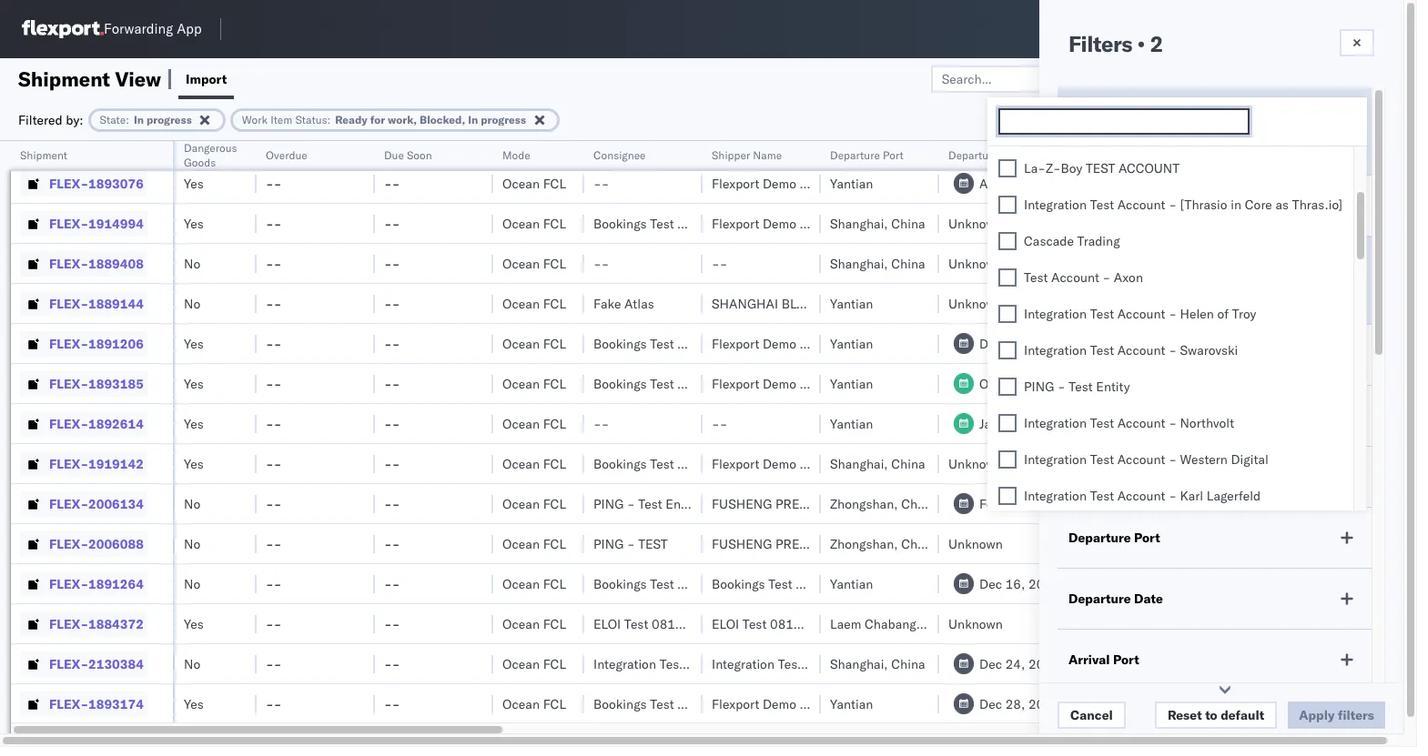 Task type: vqa. For each thing, say whether or not it's contained in the screenshot.
Freight
no



Task type: locate. For each thing, give the bounding box(es) containing it.
8 ocean from the top
[[503, 416, 540, 432]]

1 horizontal spatial mode
[[1069, 198, 1103, 214]]

shanghai, china for flex-2130384
[[830, 656, 926, 672]]

flex-2006088
[[49, 536, 144, 552]]

digital
[[1232, 451, 1269, 468]]

integration
[[1024, 196, 1087, 213], [1024, 306, 1087, 322], [1024, 342, 1087, 358], [1024, 415, 1087, 431], [1024, 451, 1087, 468], [1024, 488, 1087, 504]]

fake atlas
[[594, 295, 654, 312]]

filtered by:
[[18, 112, 83, 128]]

2 horizontal spatial in
[[1089, 142, 1101, 158]]

no right 1889144
[[184, 295, 200, 312]]

ltd
[[880, 295, 902, 312], [876, 496, 898, 512], [876, 536, 898, 552]]

2022 up oct 03, 2023 pdt
[[1029, 336, 1060, 352]]

oct
[[980, 376, 1000, 392]]

2023 right 22,
[[1237, 576, 1269, 592]]

1 vertical spatial fusheng
[[712, 536, 772, 552]]

resize handle column header
[[151, 141, 173, 748], [235, 141, 257, 748], [353, 141, 375, 748], [472, 141, 493, 748], [563, 141, 585, 748], [681, 141, 703, 748], [799, 141, 821, 748], [918, 141, 940, 748], [1127, 141, 1149, 748], [1337, 141, 1358, 748]]

2 long bea from the top
[[1368, 616, 1418, 632]]

None checkbox
[[999, 232, 1017, 250], [999, 305, 1017, 323], [999, 232, 1017, 250], [999, 305, 1017, 323]]

eloi down bookings test shipper china
[[712, 616, 740, 632]]

flex- up flex-1889144 'button'
[[49, 255, 88, 272]]

0 vertical spatial shipment
[[18, 66, 110, 92]]

shipper name
[[712, 148, 782, 162], [1069, 347, 1155, 363]]

yantian for dec 13, 2022 pst
[[830, 336, 873, 352]]

1 vertical spatial departure port
[[1069, 530, 1161, 546]]

0 horizontal spatial 081801
[[652, 616, 699, 632]]

0 vertical spatial 13,
[[1006, 336, 1026, 352]]

0 horizontal spatial eloi test 081801
[[594, 616, 699, 632]]

7 fcl from the top
[[543, 376, 566, 392]]

yantian for aug 30, 2023 pdt
[[830, 175, 873, 192]]

8 ange from the top
[[1391, 456, 1418, 472]]

0 vertical spatial zhongshan,
[[830, 496, 898, 512]]

11 fcl from the top
[[543, 536, 566, 552]]

1 ocean from the top
[[503, 135, 540, 152]]

flex-1889144
[[49, 295, 144, 312]]

6 bookings test consignee from the top
[[594, 576, 739, 592]]

pdt right z-
[[1063, 175, 1087, 192]]

fcl for flex-2130384
[[543, 656, 566, 672]]

1 horizontal spatial shipper name
[[1069, 347, 1155, 363]]

16,
[[1212, 336, 1231, 352], [1002, 416, 1022, 432], [1006, 576, 1026, 592]]

bookings test shipper china
[[712, 576, 878, 592]]

0 horizontal spatial 03,
[[1004, 376, 1024, 392]]

fcl for flex-1891264
[[543, 576, 566, 592]]

eloi down ping - test
[[594, 616, 621, 632]]

2 flex- from the top
[[49, 175, 88, 192]]

11 flex- from the top
[[49, 536, 88, 552]]

1 los ange from the top
[[1368, 135, 1418, 152]]

flex- for 1892614
[[49, 416, 88, 432]]

1 zhongshan, china from the top
[[830, 496, 936, 512]]

0 vertical spatial 16,
[[1212, 336, 1231, 352]]

demo for aug 30, 2023 pdt
[[763, 175, 797, 192]]

7 resize handle column header from the left
[[799, 141, 821, 748]]

9 ange from the top
[[1391, 496, 1418, 512]]

los ange
[[1368, 135, 1418, 152], [1368, 175, 1418, 192], [1368, 215, 1418, 232], [1368, 255, 1418, 272], [1368, 295, 1418, 312], [1368, 336, 1418, 352], [1368, 416, 1418, 432], [1368, 456, 1418, 472], [1368, 496, 1418, 512], [1368, 576, 1418, 592], [1368, 696, 1418, 712]]

11 ange from the top
[[1391, 696, 1418, 712]]

flex-1893076 button
[[20, 171, 147, 196]]

core
[[1245, 196, 1273, 213]]

ocean for 1892614
[[503, 416, 540, 432]]

1 vertical spatial bea
[[1399, 616, 1418, 632]]

1 fusheng from the top
[[712, 496, 772, 512]]

jan 16, 2023 pst down oct 03, 2023 pdt
[[980, 416, 1083, 432]]

departure port inside button
[[830, 148, 904, 162]]

fcl for flex-2006134
[[543, 496, 566, 512]]

1 vertical spatial zhongshan, china
[[830, 536, 936, 552]]

1 horizontal spatial ping - test entity
[[1024, 378, 1130, 395]]

13 fcl from the top
[[543, 616, 566, 632]]

reset to default button
[[1155, 702, 1278, 729]]

15 flex- from the top
[[49, 696, 88, 712]]

1 vertical spatial 03,
[[1004, 376, 1024, 392]]

0 vertical spatial long bea
[[1368, 376, 1418, 392]]

ping - test
[[594, 536, 668, 552]]

eloi test 081801
[[594, 616, 699, 632], [712, 616, 818, 632]]

1 vertical spatial ping - test entity
[[594, 496, 700, 512]]

2023 right 14,
[[1237, 496, 1269, 512]]

phoenix
[[1368, 536, 1414, 552]]

5 fcl from the top
[[543, 295, 566, 312]]

1 flex- from the top
[[49, 135, 88, 152]]

flex- down flex-1891206 button
[[49, 376, 88, 392]]

ocean fcl for flex-1892614
[[503, 416, 566, 432]]

flex-1893185 button
[[20, 371, 147, 397]]

flex- down flex-1892614 button
[[49, 456, 88, 472]]

account down 'integration test account - western digital'
[[1118, 488, 1166, 504]]

feb
[[980, 496, 1001, 512], [1189, 496, 1211, 512], [1189, 576, 1211, 592]]

2 shanghai, china from the top
[[830, 255, 926, 272]]

0 vertical spatial entity
[[1097, 378, 1130, 395]]

4 los from the top
[[1368, 255, 1388, 272]]

shanghai bluetech co., ltd
[[712, 295, 902, 312]]

1889408
[[88, 255, 144, 272]]

forwarding app
[[104, 20, 202, 38]]

0 vertical spatial bea
[[1399, 376, 1418, 392]]

0 vertical spatial mode
[[503, 148, 531, 162]]

no
[[184, 135, 200, 152], [184, 255, 200, 272], [184, 295, 200, 312], [184, 496, 200, 512], [184, 536, 200, 552], [184, 576, 200, 592], [184, 656, 200, 672]]

dec for dec 16, 2022 pst
[[980, 576, 1002, 592]]

arrival inside button
[[1158, 148, 1190, 162]]

final
[[1368, 148, 1392, 162]]

4 shanghai, china from the top
[[830, 656, 926, 672]]

03, for oct
[[1004, 376, 1024, 392]]

integration up oct 03, 2023 pdt
[[1024, 342, 1087, 358]]

1 bookings test consignee from the top
[[594, 135, 739, 152]]

5 no from the top
[[184, 536, 200, 552]]

departure date inside button
[[949, 148, 1025, 162]]

consignee for flex-1893174
[[678, 696, 739, 712]]

pst up boy
[[1060, 135, 1083, 152]]

name left 'ningbo'
[[753, 148, 782, 162]]

ready
[[335, 112, 368, 126]]

5 ange from the top
[[1391, 295, 1418, 312]]

2022 for 16,
[[1029, 576, 1060, 592]]

yes
[[184, 175, 204, 192], [184, 215, 204, 232], [184, 336, 204, 352], [184, 376, 204, 392], [184, 416, 204, 432], [184, 456, 204, 472], [184, 616, 204, 632], [184, 696, 204, 712]]

northvolt
[[1180, 415, 1235, 431]]

4 bookings test consignee from the top
[[594, 376, 739, 392]]

flex- down flex-2006134 button
[[49, 536, 88, 552]]

1893185
[[88, 376, 144, 392]]

1 horizontal spatial :
[[327, 112, 331, 126]]

1 horizontal spatial departure date
[[1069, 591, 1163, 607]]

fcl for flex-1919142
[[543, 456, 566, 472]]

dec
[[980, 336, 1002, 352], [980, 576, 1002, 592], [980, 656, 1002, 672], [980, 696, 1002, 712]]

dec left 24,
[[980, 656, 1002, 672]]

:
[[126, 112, 129, 126], [327, 112, 331, 126]]

2023
[[1025, 135, 1057, 152], [1238, 135, 1270, 152], [1029, 175, 1060, 192], [1235, 336, 1266, 352], [1027, 376, 1058, 392], [1025, 416, 1057, 432], [1235, 416, 1266, 432], [1028, 496, 1059, 512], [1237, 496, 1269, 512], [1237, 576, 1269, 592], [1235, 696, 1266, 712]]

port inside button
[[883, 148, 904, 162]]

5 flexport demo shipper co. from the top
[[712, 376, 866, 392]]

integration up the vessel
[[1024, 451, 1087, 468]]

no right 2130384 at the left bottom of page
[[184, 656, 200, 672]]

shipment for shipment view
[[18, 66, 110, 92]]

due soon
[[384, 148, 432, 162]]

account for western
[[1118, 451, 1166, 468]]

1 horizontal spatial date
[[1135, 591, 1163, 607]]

1 vertical spatial 13,
[[1212, 696, 1231, 712]]

no right 2006088
[[184, 536, 200, 552]]

flex-1893185
[[49, 376, 144, 392]]

1 yes from the top
[[184, 175, 204, 192]]

ocean for 1893185
[[503, 376, 540, 392]]

9 ocean fcl from the top
[[503, 456, 566, 472]]

los for flex-1919142
[[1368, 456, 1388, 472]]

shipper inside button
[[712, 148, 750, 162]]

default
[[1221, 707, 1265, 724]]

name up 'integration test account - western digital'
[[1136, 408, 1172, 424]]

3 flexport demo shipper co. from the top
[[712, 215, 866, 232]]

10 resize handle column header from the left
[[1337, 141, 1358, 748]]

10 fcl from the top
[[543, 496, 566, 512]]

dangerous goods
[[184, 141, 237, 169]]

16, up 24,
[[1006, 576, 1026, 592]]

1 vertical spatial long
[[1368, 616, 1396, 632]]

2 vertical spatial ping
[[594, 536, 624, 552]]

2 vertical spatial 16,
[[1006, 576, 1026, 592]]

16, down oct 03, 2023 pdt
[[1002, 416, 1022, 432]]

0 vertical spatial fusheng precision co., ltd
[[712, 496, 898, 512]]

6 yantian from the top
[[830, 576, 873, 592]]

1 no from the top
[[184, 135, 200, 152]]

: left ready
[[327, 112, 331, 126]]

arrival
[[1158, 148, 1190, 162], [1069, 652, 1110, 668]]

china for flex-2130384
[[892, 656, 926, 672]]

account down account
[[1118, 196, 1166, 213]]

1 vertical spatial zhongshan,
[[830, 536, 898, 552]]

work,
[[388, 112, 417, 126]]

5 ocean fcl from the top
[[503, 295, 566, 312]]

integration for integration test account - helen of troy
[[1024, 306, 1087, 322]]

flex- inside button
[[49, 376, 88, 392]]

yantian for jan 16, 2023 pst
[[830, 416, 873, 432]]

ange for flex-1914994
[[1391, 215, 1418, 232]]

2 long from the top
[[1368, 616, 1396, 632]]

0 vertical spatial precision
[[776, 496, 843, 512]]

goods
[[184, 156, 216, 169]]

ping for los ange
[[594, 496, 624, 512]]

account
[[1118, 196, 1166, 213], [1052, 269, 1100, 286], [1118, 306, 1166, 322], [1118, 342, 1166, 358], [1118, 415, 1166, 431], [1118, 451, 1166, 468], [1118, 488, 1166, 504]]

los for flex-1893076
[[1368, 175, 1388, 192]]

1 horizontal spatial entity
[[1097, 378, 1130, 395]]

fcl
[[543, 135, 566, 152], [543, 175, 566, 192], [543, 215, 566, 232], [543, 255, 566, 272], [543, 295, 566, 312], [543, 336, 566, 352], [543, 376, 566, 392], [543, 416, 566, 432], [543, 456, 566, 472], [543, 496, 566, 512], [543, 536, 566, 552], [543, 576, 566, 592], [543, 616, 566, 632], [543, 656, 566, 672], [543, 696, 566, 712]]

consignee for flex-1914994
[[678, 215, 739, 232]]

shipment inside button
[[20, 148, 67, 162]]

1 vertical spatial precision
[[776, 536, 843, 552]]

integration up dec 13, 2022 pst
[[1024, 306, 1087, 322]]

bookings for flex-1893185
[[594, 376, 647, 392]]

4 no from the top
[[184, 496, 200, 512]]

departure date up arrival port
[[1069, 591, 1163, 607]]

ange for flex-2006134
[[1391, 496, 1418, 512]]

state up 1911466
[[100, 112, 126, 126]]

yes for flex-1919142
[[184, 456, 204, 472]]

co. for dec 13, 2022 pst
[[848, 336, 866, 352]]

bea
[[1399, 376, 1418, 392], [1399, 616, 1418, 632]]

2 2022 from the top
[[1029, 576, 1060, 592]]

flex- down flex-1893076 button
[[49, 215, 88, 232]]

dec up the oct
[[980, 336, 1002, 352]]

unknown
[[949, 215, 1003, 232], [1158, 215, 1213, 232], [949, 255, 1003, 272], [949, 295, 1003, 312], [1158, 295, 1213, 312], [949, 456, 1003, 472], [1158, 456, 1213, 472], [949, 536, 1003, 552], [1158, 536, 1213, 552], [949, 616, 1003, 632], [1158, 616, 1213, 632]]

flex- down flex-1889408 button
[[49, 295, 88, 312]]

1 horizontal spatial 03,
[[1215, 135, 1235, 152]]

0 vertical spatial test
[[1086, 160, 1116, 176]]

in progress button
[[1069, 137, 1361, 164]]

account for swarovski
[[1118, 342, 1166, 358]]

1 vertical spatial 16,
[[1002, 416, 1022, 432]]

5 ocean from the top
[[503, 295, 540, 312]]

2 horizontal spatial progress
[[1104, 142, 1157, 158]]

entity up the consignee name
[[1097, 378, 1130, 395]]

9 flex- from the top
[[49, 456, 88, 472]]

feb for feb 22, 2023 pst
[[1189, 576, 1211, 592]]

flex- for 1889144
[[49, 295, 88, 312]]

ping - test entity
[[1024, 378, 1130, 395], [594, 496, 700, 512]]

0 horizontal spatial shipper name
[[712, 148, 782, 162]]

0 vertical spatial jan 16, 2023 pst
[[1189, 336, 1292, 352]]

feb left 14,
[[1189, 496, 1211, 512]]

shanghai, china
[[830, 215, 926, 232], [830, 255, 926, 272], [830, 456, 926, 472], [830, 656, 926, 672]]

17,
[[1212, 416, 1231, 432]]

integration for integration test account - [thrasio in core as thras.io]
[[1024, 196, 1087, 213]]

ocean fcl for flex-1919142
[[503, 456, 566, 472]]

flex-2006134
[[49, 496, 144, 512]]

2 zhongshan, china from the top
[[830, 536, 936, 552]]

7 ocean from the top
[[503, 376, 540, 392]]

2 ocean fcl from the top
[[503, 175, 566, 192]]

no right 2006134
[[184, 496, 200, 512]]

2023 right the to
[[1235, 696, 1266, 712]]

flex-1919142
[[49, 456, 144, 472]]

2
[[1150, 30, 1163, 57]]

0 horizontal spatial arrival
[[1069, 652, 1110, 668]]

1 vertical spatial pdt
[[1062, 376, 1085, 392]]

resize handle column header for consignee
[[681, 141, 703, 748]]

11 los from the top
[[1368, 696, 1388, 712]]

2023 down 'troy'
[[1235, 336, 1266, 352]]

no for flex-1911466
[[184, 135, 200, 152]]

pst down the vessel
[[1063, 496, 1085, 512]]

11 ocean from the top
[[503, 536, 540, 552]]

4 yantian from the top
[[830, 376, 873, 392]]

karl
[[1180, 488, 1204, 504]]

no for flex-2006134
[[184, 496, 200, 512]]

pdt
[[1063, 175, 1087, 192], [1062, 376, 1085, 392]]

in up la-z-boy test account in the top right of the page
[[1089, 142, 1101, 158]]

0 vertical spatial arrival
[[1158, 148, 1190, 162]]

state
[[1069, 109, 1101, 126], [100, 112, 126, 126]]

0 horizontal spatial progress
[[147, 112, 192, 126]]

0 vertical spatial departure date
[[949, 148, 1025, 162]]

1 horizontal spatial arrival
[[1158, 148, 1190, 162]]

dec for dec 28, 2022 pst
[[980, 696, 1002, 712]]

12 ocean from the top
[[503, 576, 540, 592]]

pdt up the consignee name
[[1062, 376, 1085, 392]]

los ange for 1911466
[[1368, 135, 1418, 152]]

western
[[1180, 451, 1228, 468]]

1 vertical spatial shipment
[[20, 148, 67, 162]]

1 vertical spatial departure date
[[1069, 591, 1163, 607]]

8 fcl from the top
[[543, 416, 566, 432]]

ocean fcl for flex-1893174
[[503, 696, 566, 712]]

yes for flex-1893174
[[184, 696, 204, 712]]

1 ange from the top
[[1391, 135, 1418, 152]]

4 ocean fcl from the top
[[503, 255, 566, 272]]

flexport demo shipper co. for oct 03, 2023 pdt
[[712, 376, 866, 392]]

flex-1889408
[[49, 255, 144, 272]]

flex- for 1889408
[[49, 255, 88, 272]]

account up 'integration test account - western digital'
[[1118, 415, 1166, 431]]

client
[[1069, 259, 1106, 275]]

5 resize handle column header from the left
[[563, 141, 585, 748]]

10 los from the top
[[1368, 576, 1388, 592]]

flex-2130384 button
[[20, 651, 147, 677]]

16, down of
[[1212, 336, 1231, 352]]

03, right mar
[[1215, 135, 1235, 152]]

3 dec from the top
[[980, 656, 1002, 672]]

0 horizontal spatial departure date
[[949, 148, 1025, 162]]

ocean fcl for flex-2006088
[[503, 536, 566, 552]]

flexport demo shipper co. for aug 30, 2023 pdt
[[712, 175, 866, 192]]

flex- down flex-1919142 button
[[49, 496, 88, 512]]

0 vertical spatial long
[[1368, 376, 1396, 392]]

integration test account - helen of troy
[[1024, 306, 1257, 322]]

arrival up integration test account - [thrasio in core as thras.io]
[[1158, 148, 1190, 162]]

2023 down dec 13, 2022 pst
[[1027, 376, 1058, 392]]

forwarding
[[104, 20, 173, 38]]

ocean for 1893076
[[503, 175, 540, 192]]

0 horizontal spatial ping - test entity
[[594, 496, 700, 512]]

flex- inside 'button'
[[49, 295, 88, 312]]

flex- down flex-1889144 'button'
[[49, 336, 88, 352]]

2 ocean from the top
[[503, 175, 540, 192]]

0 vertical spatial 03,
[[1215, 135, 1235, 152]]

flex- down the shipment button
[[49, 175, 88, 192]]

1 vertical spatial shipper name
[[1069, 347, 1155, 363]]

zhongshan, china for ping - test
[[830, 536, 936, 552]]

resize handle column header for departure port
[[918, 141, 940, 748]]

10 ocean fcl from the top
[[503, 496, 566, 512]]

boy
[[1061, 160, 1083, 176]]

1 shanghai, china from the top
[[830, 215, 926, 232]]

flex-1891206 button
[[20, 331, 147, 356]]

no up goods
[[184, 135, 200, 152]]

1 horizontal spatial 13,
[[1212, 696, 1231, 712]]

test
[[1086, 160, 1116, 176], [638, 536, 668, 552]]

bluetech
[[782, 295, 847, 312]]

yes for flex-1891206
[[184, 336, 204, 352]]

los for flex-1911466
[[1368, 135, 1388, 152]]

no for flex-2130384
[[184, 656, 200, 672]]

bookings test consignee
[[594, 135, 739, 152], [594, 215, 739, 232], [594, 336, 739, 352], [594, 376, 739, 392], [594, 456, 739, 472], [594, 576, 739, 592], [594, 696, 739, 712]]

6 demo from the top
[[763, 456, 797, 472]]

1 horizontal spatial 081801
[[770, 616, 818, 632]]

date
[[1002, 148, 1025, 162], [1193, 148, 1217, 162], [1135, 591, 1163, 607]]

account for karl
[[1118, 488, 1166, 504]]

departure port
[[830, 148, 904, 162], [1069, 530, 1161, 546]]

0 horizontal spatial departure port
[[830, 148, 904, 162]]

4 flexport from the top
[[712, 336, 760, 352]]

1 horizontal spatial eloi test 081801
[[712, 616, 818, 632]]

2022 for 24,
[[1029, 656, 1060, 672]]

jan
[[980, 135, 999, 152], [1189, 336, 1208, 352], [980, 416, 999, 432], [1189, 416, 1208, 432], [1189, 696, 1208, 712]]

9 ocean from the top
[[503, 456, 540, 472]]

demo
[[763, 135, 797, 152], [763, 175, 797, 192], [763, 215, 797, 232], [763, 336, 797, 352], [763, 376, 797, 392], [763, 456, 797, 472], [763, 696, 797, 712]]

eloi test 081801 down bookings test shipper china
[[712, 616, 818, 632]]

ocean fcl for flex-1911466
[[503, 135, 566, 152]]

dangerous
[[184, 141, 237, 155]]

ocean for 1884372
[[503, 616, 540, 632]]

2022 up dec 24, 2022 10:00 pst
[[1029, 576, 1060, 592]]

3 los ange from the top
[[1368, 215, 1418, 232]]

1 vertical spatial co.,
[[846, 496, 872, 512]]

pst down 10:00
[[1064, 696, 1086, 712]]

integration for integration test account - western digital
[[1024, 451, 1087, 468]]

departure date up the aug at the top right of the page
[[949, 148, 1025, 162]]

1 vertical spatial ltd
[[876, 496, 898, 512]]

demo for dec 13, 2022 pst
[[763, 336, 797, 352]]

yes for flex-1914994
[[184, 215, 204, 232]]

port right 'ningbo'
[[883, 148, 904, 162]]

china for flex-1914994
[[892, 215, 926, 232]]

1 horizontal spatial state
[[1069, 109, 1101, 126]]

1 vertical spatial fusheng precision co., ltd
[[712, 536, 898, 552]]

2 fusheng precision co., ltd from the top
[[712, 536, 898, 552]]

7 flexport demo shipper co. from the top
[[712, 696, 866, 712]]

9 los ange from the top
[[1368, 496, 1418, 512]]

4 ange from the top
[[1391, 255, 1418, 272]]

dec left 28,
[[980, 696, 1002, 712]]

10 los ange from the top
[[1368, 576, 1418, 592]]

0 horizontal spatial test
[[638, 536, 668, 552]]

0 vertical spatial co.,
[[850, 295, 877, 312]]

bookings test consignee for dec 13, 2022 pst
[[594, 336, 739, 352]]

fcl for flex-1891206
[[543, 336, 566, 352]]

1 long bea from the top
[[1368, 376, 1418, 392]]

0 horizontal spatial eloi
[[594, 616, 621, 632]]

port right final
[[1395, 148, 1416, 162]]

entity up ping - test
[[666, 496, 700, 512]]

no right 1891264
[[184, 576, 200, 592]]

14 fcl from the top
[[543, 656, 566, 672]]

feb left 22,
[[1189, 576, 1211, 592]]

shipper for flex-1893076
[[800, 175, 845, 192]]

1 vertical spatial mode
[[1069, 198, 1103, 214]]

4 los ange from the top
[[1368, 255, 1418, 272]]

0 horizontal spatial 13,
[[1006, 336, 1026, 352]]

1 vertical spatial jan 16, 2023 pst
[[980, 416, 1083, 432]]

--
[[266, 135, 282, 152], [384, 135, 400, 152], [266, 175, 282, 192], [384, 175, 400, 192], [594, 175, 609, 192], [266, 215, 282, 232], [384, 215, 400, 232], [266, 255, 282, 272], [384, 255, 400, 272], [594, 255, 609, 272], [712, 255, 728, 272], [266, 295, 282, 312], [384, 295, 400, 312], [266, 336, 282, 352], [384, 336, 400, 352], [266, 376, 282, 392], [384, 376, 400, 392], [266, 416, 282, 432], [384, 416, 400, 432], [594, 416, 609, 432], [712, 416, 728, 432], [266, 456, 282, 472], [384, 456, 400, 472], [266, 496, 282, 512], [384, 496, 400, 512], [266, 536, 282, 552], [384, 536, 400, 552], [266, 576, 282, 592], [384, 576, 400, 592], [266, 616, 282, 632], [384, 616, 400, 632], [266, 656, 282, 672], [384, 656, 400, 672], [266, 696, 282, 712], [384, 696, 400, 712]]

2 horizontal spatial date
[[1193, 148, 1217, 162]]

2022 right 24,
[[1029, 656, 1060, 672]]

forwarding app link
[[22, 20, 202, 38]]

port right 10:00
[[1114, 652, 1140, 668]]

fcl for flex-1889408
[[543, 255, 566, 272]]

yes for flex-1892614
[[184, 416, 204, 432]]

: up 1911466
[[126, 112, 129, 126]]

1 flexport demo shipper co. from the top
[[712, 135, 866, 152]]

dec down feb 08, 2023 pst
[[980, 576, 1002, 592]]

in right blocked,
[[468, 112, 478, 126]]

shipment up the by:
[[18, 66, 110, 92]]

shipper for flex-1891264
[[796, 576, 841, 592]]

14 ocean from the top
[[503, 656, 540, 672]]

integration down aug 30, 2023 pdt
[[1024, 196, 1087, 213]]

6 resize handle column header from the left
[[681, 141, 703, 748]]

2 zhongshan, from the top
[[830, 536, 898, 552]]

0 vertical spatial pdt
[[1063, 175, 1087, 192]]

None text field
[[1005, 115, 1248, 130]]

flex-1892614
[[49, 416, 144, 432]]

6 los from the top
[[1368, 336, 1388, 352]]

account up integration test account - swarovski
[[1118, 306, 1166, 322]]

zhongshan, china
[[830, 496, 936, 512], [830, 536, 936, 552]]

bookings for flex-1919142
[[594, 456, 647, 472]]

2 flexport from the top
[[712, 175, 760, 192]]

no right the 1889408
[[184, 255, 200, 272]]

co. for dec 28, 2022 pst
[[848, 696, 866, 712]]

2022 for 28,
[[1029, 696, 1060, 712]]

1 flexport from the top
[[712, 135, 760, 152]]

eloi test 081801 down ping - test
[[594, 616, 699, 632]]

flex- up flex-1884372 "button" at the bottom left
[[49, 576, 88, 592]]

consignee inside 'button'
[[594, 148, 646, 162]]

2023 down oct 03, 2023 pdt
[[1025, 416, 1057, 432]]

cancel button
[[1058, 702, 1126, 729]]

flex- down flex-2130384 button
[[49, 696, 88, 712]]

11 los ange from the top
[[1368, 696, 1418, 712]]

feb left 08,
[[980, 496, 1001, 512]]

z-
[[1046, 160, 1061, 176]]

name down trading
[[1109, 259, 1144, 275]]

1 long from the top
[[1368, 376, 1396, 392]]

progress up account
[[1104, 142, 1157, 158]]

flex-1891264 button
[[20, 571, 147, 597]]

ocean fcl for flex-1889144
[[503, 295, 566, 312]]

in up 1911466
[[134, 112, 144, 126]]

name down integration test account - helen of troy
[[1120, 347, 1155, 363]]

bookings test consignee for dec 28, 2022 pst
[[594, 696, 739, 712]]

shipment down filtered
[[20, 148, 67, 162]]

1 vertical spatial test
[[638, 536, 668, 552]]

ping - test entity up ping - test
[[594, 496, 700, 512]]

los for flex-1891206
[[1368, 336, 1388, 352]]

1 vertical spatial ping
[[594, 496, 624, 512]]

2 fusheng from the top
[[712, 536, 772, 552]]

flex- up flex-1919142 button
[[49, 416, 88, 432]]

0 horizontal spatial state
[[100, 112, 126, 126]]

13, for 2022
[[1006, 336, 1026, 352]]

2023 right "30,"
[[1029, 175, 1060, 192]]

2 bea from the top
[[1399, 616, 1418, 632]]

0 vertical spatial zhongshan, china
[[830, 496, 936, 512]]

ocean fcl for flex-2130384
[[503, 656, 566, 672]]

3 bookings test consignee from the top
[[594, 336, 739, 352]]

3 resize handle column header from the left
[[353, 141, 375, 748]]

6 integration from the top
[[1024, 488, 1087, 504]]

departure date
[[949, 148, 1025, 162], [1069, 591, 1163, 607]]

bea for laem chabang, thailand
[[1399, 616, 1418, 632]]

ange for flex-1919142
[[1391, 456, 1418, 472]]

ocean for 1914994
[[503, 215, 540, 232]]

0 vertical spatial departure port
[[830, 148, 904, 162]]

0 horizontal spatial mode
[[503, 148, 531, 162]]

2 vertical spatial co.,
[[846, 536, 872, 552]]

1 vertical spatial arrival
[[1069, 652, 1110, 668]]

0 horizontal spatial :
[[126, 112, 129, 126]]

name inside button
[[753, 148, 782, 162]]

no for flex-1891264
[[184, 576, 200, 592]]

arrival up cancel
[[1069, 652, 1110, 668]]

10 ange from the top
[[1391, 576, 1418, 592]]

2023 right 08,
[[1028, 496, 1059, 512]]

0 horizontal spatial date
[[1002, 148, 1025, 162]]

integration down oct 03, 2023 pdt
[[1024, 415, 1087, 431]]

4 flex- from the top
[[49, 255, 88, 272]]

0 vertical spatial ping - test entity
[[1024, 378, 1130, 395]]

progress up the mode button at left
[[481, 112, 526, 126]]

6 ange from the top
[[1391, 336, 1418, 352]]

los ange for 2006134
[[1368, 496, 1418, 512]]

7 bookings test consignee from the top
[[594, 696, 739, 712]]

flex- up flex-2130384 button
[[49, 616, 88, 632]]

9 los from the top
[[1368, 496, 1388, 512]]

oct 03, 2023 pdt
[[980, 376, 1085, 392]]

1 horizontal spatial jan 16, 2023 pst
[[1189, 336, 1292, 352]]

1 zhongshan, from the top
[[830, 496, 898, 512]]

pst up oct 03, 2023 pdt
[[1064, 336, 1086, 352]]

2 vertical spatial ltd
[[876, 536, 898, 552]]

0 vertical spatial fusheng
[[712, 496, 772, 512]]

12 flex- from the top
[[49, 576, 88, 592]]

2023 right '17,'
[[1235, 416, 1266, 432]]

blocked,
[[420, 112, 465, 126]]

departure inside departure port button
[[830, 148, 880, 162]]

no for flex-1889144
[[184, 295, 200, 312]]

flex- inside "button"
[[49, 616, 88, 632]]

9 resize handle column header from the left
[[1127, 141, 1149, 748]]

1 vertical spatial entity
[[666, 496, 700, 512]]

1884372
[[88, 616, 144, 632]]

mode inside button
[[503, 148, 531, 162]]

0 vertical spatial shipper name
[[712, 148, 782, 162]]

state up in progress
[[1069, 109, 1101, 126]]

consignee
[[678, 135, 739, 152], [594, 148, 646, 162], [678, 215, 739, 232], [678, 336, 739, 352], [678, 376, 739, 392], [1069, 408, 1133, 424], [678, 456, 739, 472], [678, 576, 739, 592], [678, 696, 739, 712]]

None checkbox
[[999, 159, 1017, 178], [999, 196, 1017, 214], [999, 269, 1017, 287], [999, 341, 1017, 360], [999, 378, 1017, 396], [999, 414, 1017, 432], [999, 451, 1017, 469], [999, 487, 1017, 505], [999, 159, 1017, 178], [999, 196, 1017, 214], [999, 269, 1017, 287], [999, 341, 1017, 360], [999, 378, 1017, 396], [999, 414, 1017, 432], [999, 451, 1017, 469], [999, 487, 1017, 505]]

feb 14, 2023 pst
[[1189, 496, 1294, 512]]

2023 right mar
[[1238, 135, 1270, 152]]

pst right "default"
[[1270, 696, 1292, 712]]

2006134
[[88, 496, 144, 512]]

6 ocean from the top
[[503, 336, 540, 352]]

1 vertical spatial long bea
[[1368, 616, 1418, 632]]

2 precision from the top
[[776, 536, 843, 552]]

integration for integration test account - karl lagerfeld
[[1024, 488, 1087, 504]]

flex- down the by:
[[49, 135, 88, 152]]

3 los from the top
[[1368, 215, 1388, 232]]

10 ocean from the top
[[503, 496, 540, 512]]

ange for flex-1892614
[[1391, 416, 1418, 432]]

1 horizontal spatial eloi
[[712, 616, 740, 632]]



Task type: describe. For each thing, give the bounding box(es) containing it.
1893174
[[88, 696, 144, 712]]

pst down oct 03, 2023 pdt
[[1060, 416, 1083, 432]]

helen
[[1180, 306, 1214, 322]]

dec 28, 2022 pst
[[980, 696, 1086, 712]]

fcl for flex-1911466
[[543, 135, 566, 152]]

1891264
[[88, 576, 144, 592]]

flexport demo shipper co. for jan 25, 2023 pst
[[712, 135, 866, 152]]

integration test account - western digital
[[1024, 451, 1269, 468]]

departure port button
[[821, 145, 921, 163]]

status
[[295, 112, 327, 126]]

work
[[242, 112, 268, 126]]

1 : from the left
[[126, 112, 129, 126]]

jan for jan 16, 2023 pst
[[1189, 416, 1208, 432]]

feb for feb 08, 2023 pst
[[980, 496, 1001, 512]]

2 bookings test consignee from the top
[[594, 215, 739, 232]]

2006088
[[88, 536, 144, 552]]

25,
[[1002, 135, 1022, 152]]

reset
[[1168, 707, 1202, 724]]

flex-1919142 button
[[20, 451, 147, 477]]

flex-1889408 button
[[20, 251, 147, 276]]

consignee name
[[1069, 408, 1172, 424]]

chabang,
[[865, 616, 921, 632]]

3 flexport from the top
[[712, 215, 760, 232]]

consignee for flex-1893185
[[678, 376, 739, 392]]

import button
[[178, 58, 234, 99]]

china for flex-2006088
[[902, 536, 936, 552]]

flex- for 1911466
[[49, 135, 88, 152]]

rotterda
[[1368, 656, 1418, 672]]

lagerfeld
[[1207, 488, 1261, 504]]

date for arrival date button at the right of the page
[[1193, 148, 1217, 162]]

pst right swarovski
[[1270, 336, 1292, 352]]

1 eloi test 081801 from the left
[[594, 616, 699, 632]]

long bea for laem chabang, thailand
[[1368, 616, 1418, 632]]

1 horizontal spatial departure port
[[1069, 530, 1161, 546]]

yantian for oct 03, 2023 pdt
[[830, 376, 873, 392]]

shanghai, for flex-1914994
[[830, 215, 888, 232]]

ocean fcl for flex-1891206
[[503, 336, 566, 352]]

account for [thrasio
[[1118, 196, 1166, 213]]

flex-1891206
[[49, 336, 144, 352]]

ocean for 1919142
[[503, 456, 540, 472]]

atlas
[[625, 295, 654, 312]]

1919142
[[88, 456, 144, 472]]

flex-1889144 button
[[20, 291, 147, 316]]

fcl for flex-1914994
[[543, 215, 566, 232]]

feb 22, 2023 pst
[[1189, 576, 1294, 592]]

thailand
[[924, 616, 974, 632]]

in inside button
[[1089, 142, 1101, 158]]

departure date button
[[940, 145, 1131, 163]]

import
[[186, 71, 227, 87]]

bookings test consignee for dec 16, 2022 pst
[[594, 576, 739, 592]]

shipper for flex-1919142
[[800, 456, 845, 472]]

1 horizontal spatial progress
[[481, 112, 526, 126]]

fcl for flex-1893076
[[543, 175, 566, 192]]

flex-1914994
[[49, 215, 144, 232]]

2022 for 13,
[[1029, 336, 1060, 352]]

port down the integration test account - karl lagerfeld
[[1135, 530, 1161, 546]]

shipper name inside button
[[712, 148, 782, 162]]

account down cascade trading
[[1052, 269, 1100, 286]]

ange for flex-1891264
[[1391, 576, 1418, 592]]

ltd for test
[[876, 496, 898, 512]]

ocean for 1893174
[[503, 696, 540, 712]]

shipper for flex-1911466
[[800, 135, 845, 152]]

los for flex-1892614
[[1368, 416, 1388, 432]]

la-z-boy test account
[[1024, 160, 1180, 176]]

Search Shipments (/) text field
[[1069, 15, 1245, 43]]

2 eloi test 081801 from the left
[[712, 616, 818, 632]]

account
[[1119, 160, 1180, 176]]

fcl for flex-1884372
[[543, 616, 566, 632]]

shanghai, china for flex-1889408
[[830, 255, 926, 272]]

los ange for 1891264
[[1368, 576, 1418, 592]]

shipment button
[[11, 145, 155, 163]]

0 vertical spatial ping
[[1024, 378, 1055, 395]]

1891206
[[88, 336, 144, 352]]

jan for dec 28, 2022 pst
[[1189, 696, 1208, 712]]

china for flex-1919142
[[892, 456, 926, 472]]

flex-1892614 button
[[20, 411, 147, 437]]

integration test account - swarovski
[[1024, 342, 1239, 358]]

flexport. image
[[22, 20, 104, 38]]

22,
[[1214, 576, 1234, 592]]

progress inside button
[[1104, 142, 1157, 158]]

feb 08, 2023 pst
[[980, 496, 1085, 512]]

file exception
[[1232, 71, 1317, 87]]

port inside button
[[1395, 148, 1416, 162]]

departure inside departure date button
[[949, 148, 999, 162]]

ocean fcl for flex-1893185
[[503, 376, 566, 392]]

1889144
[[88, 295, 144, 312]]

6 flexport from the top
[[712, 456, 760, 472]]

integration test account - [thrasio in core as thras.io]
[[1024, 196, 1343, 213]]

in
[[1231, 196, 1242, 213]]

2 : from the left
[[327, 112, 331, 126]]

[thrasio
[[1180, 196, 1228, 213]]

flexport demo shipper co. for dec 28, 2022 pst
[[712, 696, 866, 712]]

date for departure date button
[[1002, 148, 1025, 162]]

arrival for arrival date
[[1158, 148, 1190, 162]]

03, for mar
[[1215, 135, 1235, 152]]

shipment for shipment
[[20, 148, 67, 162]]

dec 16, 2022 pst
[[980, 576, 1086, 592]]

consignee for flex-1919142
[[678, 456, 739, 472]]

los ange for 1914994
[[1368, 215, 1418, 232]]

flex- for 2006088
[[49, 536, 88, 552]]

mar
[[1189, 135, 1212, 152]]

to
[[1206, 707, 1218, 724]]

app
[[177, 20, 202, 38]]

14,
[[1214, 496, 1234, 512]]

los ange for 1893174
[[1368, 696, 1418, 712]]

fcl for flex-1889144
[[543, 295, 566, 312]]

fusheng for ping - test
[[712, 536, 772, 552]]

view
[[115, 66, 161, 92]]

flex-1893174
[[49, 696, 144, 712]]

fake
[[594, 295, 621, 312]]

pst right 22,
[[1272, 576, 1294, 592]]

cancel
[[1071, 707, 1113, 724]]

flex- for 1893185
[[49, 376, 88, 392]]

resize handle column header for dangerous goods
[[235, 141, 257, 748]]

ocean for 2130384
[[503, 656, 540, 672]]

due
[[384, 148, 404, 162]]

2 eloi from the left
[[712, 616, 740, 632]]

pst right '17,'
[[1270, 416, 1292, 432]]

los ange for 1889408
[[1368, 255, 1418, 272]]

ocean for 2006088
[[503, 536, 540, 552]]

1 horizontal spatial in
[[468, 112, 478, 126]]

pst right lagerfeld at the right of page
[[1272, 496, 1294, 512]]

4 resize handle column header from the left
[[472, 141, 493, 748]]

flex-1893174 button
[[20, 692, 147, 717]]

shipment view
[[18, 66, 161, 92]]

filters
[[1069, 30, 1133, 57]]

vessel
[[1069, 469, 1108, 485]]

demo for oct 03, 2023 pdt
[[763, 376, 797, 392]]

resize handle column header for mode
[[563, 141, 585, 748]]

jan 13, 2023 pst
[[1189, 696, 1292, 712]]

3 demo from the top
[[763, 215, 797, 232]]

dec for dec 13, 2022 pst
[[980, 336, 1002, 352]]

shanghai, for flex-1889408
[[830, 255, 888, 272]]

2023 up la-
[[1025, 135, 1057, 152]]

client name
[[1069, 259, 1144, 275]]

consignee button
[[585, 145, 685, 163]]

2 yantian from the top
[[830, 295, 873, 312]]

1 eloi from the left
[[594, 616, 621, 632]]

los ange for 1891206
[[1368, 336, 1418, 352]]

pst right 10:00
[[1103, 656, 1125, 672]]

thras.io]
[[1293, 196, 1343, 213]]

flex-1884372 button
[[20, 611, 147, 637]]

ping for phoenix
[[594, 536, 624, 552]]

flex- for 2006134
[[49, 496, 88, 512]]

1914994
[[88, 215, 144, 232]]

6 co. from the top
[[848, 456, 866, 472]]

test account - axon
[[1024, 269, 1144, 286]]

ocean for 1889408
[[503, 255, 540, 272]]

ange for flex-1891206
[[1391, 336, 1418, 352]]

consignee for flex-1911466
[[678, 135, 739, 152]]

flex- for 1893076
[[49, 175, 88, 192]]

overdue
[[266, 148, 307, 162]]

fcl for flex-1892614
[[543, 416, 566, 432]]

pst up as
[[1273, 135, 1296, 152]]

6 flexport demo shipper co. from the top
[[712, 456, 866, 472]]

1 horizontal spatial test
[[1086, 160, 1116, 176]]

precision for ping - test entity
[[776, 496, 843, 512]]

integration test account - northvolt
[[1024, 415, 1235, 431]]

flex- for 2130384
[[49, 656, 88, 672]]

0 horizontal spatial entity
[[666, 496, 700, 512]]

vessel name
[[1069, 469, 1147, 485]]

dec 24, 2022 10:00 pst
[[980, 656, 1125, 672]]

flexport for dec 13, 2022 pst
[[712, 336, 760, 352]]

account for helen
[[1118, 306, 1166, 322]]

ocean for 1889144
[[503, 295, 540, 312]]

5 bookings test consignee from the top
[[594, 456, 739, 472]]

0 vertical spatial ltd
[[880, 295, 902, 312]]

bea for yantian
[[1399, 376, 1418, 392]]

los ange for 1893076
[[1368, 175, 1418, 192]]

of
[[1218, 306, 1229, 322]]

1 resize handle column header from the left
[[151, 141, 173, 748]]

name up the integration test account - karl lagerfeld
[[1111, 469, 1147, 485]]

30,
[[1005, 175, 1025, 192]]

flex- for 1914994
[[49, 215, 88, 232]]

zhongshan, for ping - test
[[830, 536, 898, 552]]

dec 13, 2022 pst
[[980, 336, 1086, 352]]

flexport for jan 25, 2023 pst
[[712, 135, 760, 152]]

flex-2006134 button
[[20, 491, 147, 517]]

fcl for flex-1893174
[[543, 696, 566, 712]]

co. for jan 25, 2023 pst
[[848, 135, 866, 152]]

0 horizontal spatial in
[[134, 112, 144, 126]]

work item status : ready for work, blocked, in progress
[[242, 112, 526, 126]]

16, for jan
[[1002, 416, 1022, 432]]

integration for integration test account - northvolt
[[1024, 415, 1087, 431]]

for
[[370, 112, 385, 126]]

jan 25, 2023 pst
[[980, 135, 1083, 152]]

co., for ping - test
[[846, 536, 872, 552]]

no for flex-1889408
[[184, 255, 200, 272]]

flex-1914994 button
[[20, 211, 147, 236]]

3 co. from the top
[[848, 215, 866, 232]]

pst up 10:00
[[1064, 576, 1086, 592]]

1 081801 from the left
[[652, 616, 699, 632]]

as
[[1276, 196, 1289, 213]]

troy
[[1233, 306, 1257, 322]]

shipper name button
[[703, 145, 803, 163]]

10:00
[[1064, 656, 1099, 672]]

integration for integration test account - swarovski
[[1024, 342, 1087, 358]]

exception
[[1258, 71, 1317, 87]]

file
[[1232, 71, 1255, 87]]

filters • 2
[[1069, 30, 1163, 57]]

Search... text field
[[931, 65, 1130, 92]]

08,
[[1005, 496, 1024, 512]]

arrival for arrival port
[[1069, 652, 1110, 668]]

laem chabang, thailand
[[830, 616, 974, 632]]

2 081801 from the left
[[770, 616, 818, 632]]

0 horizontal spatial jan 16, 2023 pst
[[980, 416, 1083, 432]]



